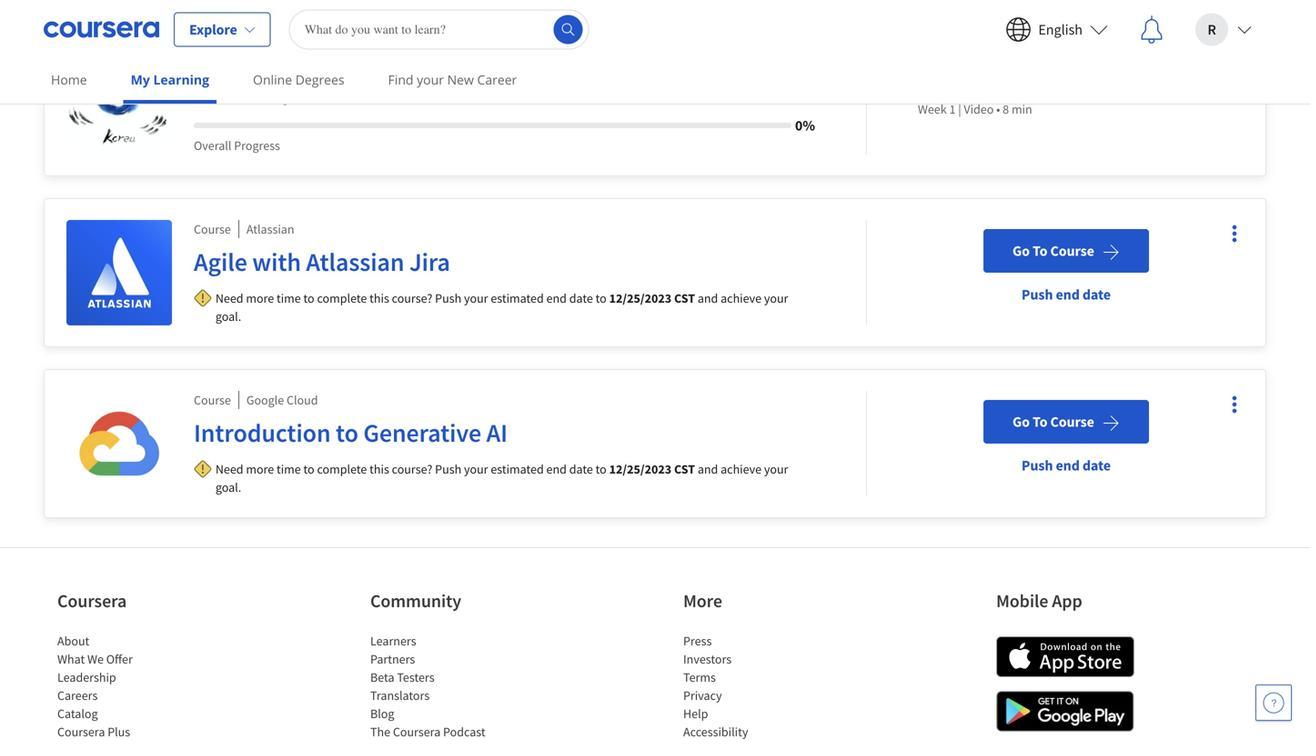 Task type: describe. For each thing, give the bounding box(es) containing it.
and achieve your goal. for introduction to generative ai
[[215, 461, 788, 496]]

list item for coursera
[[57, 723, 212, 740]]

online
[[253, 71, 292, 88]]

find your new career
[[388, 71, 517, 88]]

beta testers link
[[370, 670, 435, 686]]

course? for generative
[[392, 461, 433, 478]]

estimated for introduction to generative ai
[[491, 461, 544, 478]]

help
[[683, 706, 708, 722]]

help link
[[683, 706, 708, 722]]

explore button
[[174, 12, 271, 47]]

catalog
[[57, 706, 98, 722]]

we
[[87, 651, 104, 668]]

this for atlassian
[[370, 290, 389, 307]]

push end date for jira
[[1022, 286, 1111, 304]]

learners link
[[370, 633, 416, 650]]

careers
[[57, 688, 98, 704]]

google
[[246, 392, 284, 409]]

to for agile with atlassian jira
[[1033, 242, 1048, 260]]

press
[[683, 633, 712, 650]]

What do you want to learn? text field
[[289, 10, 589, 50]]

overall
[[194, 137, 232, 154]]

achieve for jira
[[721, 290, 762, 307]]

mobile
[[996, 590, 1049, 613]]

app
[[1052, 590, 1082, 613]]

coursera
[[57, 590, 127, 613]]

0 horizontal spatial atlassian
[[246, 221, 294, 237]]

agile with atlassian jira image
[[66, 220, 172, 326]]

google cloud
[[246, 392, 318, 409]]

partners
[[370, 651, 415, 668]]

explore
[[189, 20, 237, 39]]

week 1 | video • 8 min link
[[889, 49, 1244, 118]]

testers
[[397, 670, 435, 686]]

about what we offer leadership careers catalog
[[57, 633, 133, 722]]

blog link
[[370, 706, 394, 722]]

introduction to generative ai image
[[66, 391, 172, 497]]

leadership
[[57, 670, 116, 686]]

complete for with
[[317, 290, 367, 307]]

need for introduction
[[215, 461, 243, 478]]

week 1 | video • 8 min
[[918, 101, 1032, 117]]

leadership link
[[57, 670, 116, 686]]

achieve for ai
[[721, 461, 762, 478]]

terms link
[[683, 670, 716, 686]]

12/25/2023 for introduction to generative ai
[[609, 461, 672, 478]]

agile with atlassian jira link
[[194, 246, 815, 286]]

overall progress
[[194, 137, 280, 154]]

degrees
[[295, 71, 344, 88]]

korean
[[301, 75, 379, 107]]

jira
[[409, 246, 450, 278]]

investors
[[683, 651, 732, 668]]

agile with atlassian jira
[[194, 246, 450, 278]]

agile
[[194, 246, 247, 278]]

offer
[[106, 651, 133, 668]]

with
[[252, 246, 301, 278]]

home link
[[44, 59, 94, 100]]

learners partners beta testers translators blog
[[370, 633, 435, 722]]

my learning link
[[123, 59, 217, 104]]

goal. for agile
[[215, 308, 241, 325]]

find
[[388, 71, 414, 88]]

translators
[[370, 688, 430, 704]]

english button
[[991, 0, 1123, 59]]

progress
[[234, 137, 280, 154]]

new
[[447, 71, 474, 88]]

goal. for introduction
[[215, 480, 241, 496]]

careers link
[[57, 688, 98, 704]]

step
[[247, 75, 296, 107]]

push end date button for jira
[[1007, 273, 1125, 317]]

investors link
[[683, 651, 732, 668]]

|
[[958, 101, 961, 117]]

introduction
[[194, 417, 331, 449]]

and achieve your goal. for agile with atlassian jira
[[215, 290, 788, 325]]

go for jira
[[1013, 242, 1030, 260]]

introduction to generative ai link
[[194, 417, 815, 457]]

more for introduction
[[246, 461, 274, 478]]

min
[[1012, 101, 1032, 117]]

about
[[57, 633, 89, 650]]

first step korean link
[[194, 75, 815, 115]]

to for introduction to generative ai
[[1033, 413, 1048, 431]]

r button
[[1181, 0, 1267, 59]]

privacy link
[[683, 688, 722, 704]]

what we offer link
[[57, 651, 133, 668]]

my
[[131, 71, 150, 88]]

r
[[1208, 20, 1216, 39]]

need more time to complete this course? push your estimated end date to 12/25/2023 cst for ai
[[215, 461, 695, 478]]

0%
[[795, 116, 815, 135]]

career
[[477, 71, 517, 88]]

generative
[[363, 417, 481, 449]]



Task type: vqa. For each thing, say whether or not it's contained in the screenshot.
Overview
no



Task type: locate. For each thing, give the bounding box(es) containing it.
first step korean
[[194, 75, 379, 107]]

1 vertical spatial estimated
[[491, 461, 544, 478]]

more
[[683, 590, 722, 613]]

go to course for agile with atlassian jira
[[1013, 242, 1094, 260]]

partners link
[[370, 651, 415, 668]]

1 cst from the top
[[674, 290, 695, 307]]

online degrees
[[253, 71, 344, 88]]

cst for introduction to generative ai
[[674, 461, 695, 478]]

online degrees link
[[246, 59, 352, 100]]

push end date button
[[1007, 273, 1125, 317], [1007, 444, 1125, 488]]

0 vertical spatial and
[[698, 290, 718, 307]]

translators link
[[370, 688, 430, 704]]

more down the introduction
[[246, 461, 274, 478]]

1 vertical spatial complete
[[317, 461, 367, 478]]

1 vertical spatial push end date
[[1022, 457, 1111, 475]]

list for coursera
[[57, 632, 212, 740]]

time for to
[[277, 461, 301, 478]]

time down the introduction
[[277, 461, 301, 478]]

0 vertical spatial and achieve your goal.
[[215, 290, 788, 325]]

12/25/2023
[[609, 290, 672, 307], [609, 461, 672, 478]]

need more time to complete this course? push your estimated end date to 12/25/2023 cst for jira
[[215, 290, 695, 307]]

catalog link
[[57, 706, 98, 722]]

0 vertical spatial go to course
[[1013, 242, 1094, 260]]

1 vertical spatial this
[[370, 461, 389, 478]]

course? for atlassian
[[392, 290, 433, 307]]

more
[[246, 290, 274, 307], [246, 461, 274, 478]]

more option for agile with atlassian jira image
[[1222, 221, 1247, 247]]

1 need more time to complete this course? push your estimated end date to 12/25/2023 cst from the top
[[215, 290, 695, 307]]

time down with at left top
[[277, 290, 301, 307]]

2 complete from the top
[[317, 461, 367, 478]]

1 and from the top
[[698, 290, 718, 307]]

1 need from the top
[[215, 290, 243, 307]]

community
[[370, 590, 461, 613]]

yonsei university
[[246, 50, 337, 66]]

press investors terms privacy help
[[683, 633, 732, 722]]

2 and achieve your goal. from the top
[[215, 461, 788, 496]]

push end date
[[1022, 286, 1111, 304], [1022, 457, 1111, 475]]

1 horizontal spatial list
[[370, 632, 525, 740]]

push end date for ai
[[1022, 457, 1111, 475]]

week
[[918, 101, 947, 117]]

more option for introduction to generative ai image
[[1222, 392, 1247, 418]]

atlassian
[[246, 221, 294, 237], [306, 246, 404, 278]]

and achieve your goal. down introduction to generative ai link
[[215, 461, 788, 496]]

go to course button for ai
[[984, 400, 1149, 444]]

and for jira
[[698, 290, 718, 307]]

time
[[277, 290, 301, 307], [277, 461, 301, 478]]

0 vertical spatial to
[[1033, 242, 1048, 260]]

go to course
[[1013, 242, 1094, 260], [1013, 413, 1094, 431]]

1 vertical spatial go
[[1013, 413, 1030, 431]]

complete down agile with atlassian jira
[[317, 290, 367, 307]]

list for community
[[370, 632, 525, 740]]

help center image
[[1263, 692, 1285, 714]]

1 goal. from the top
[[215, 308, 241, 325]]

university
[[283, 50, 337, 66]]

0 horizontal spatial list
[[57, 632, 212, 740]]

2 horizontal spatial list
[[683, 632, 838, 740]]

ai
[[486, 417, 508, 449]]

this down agile with atlassian jira
[[370, 290, 389, 307]]

1 go to course button from the top
[[984, 229, 1149, 273]]

more down with at left top
[[246, 290, 274, 307]]

list containing press
[[683, 632, 838, 740]]

blog
[[370, 706, 394, 722]]

0 vertical spatial need more time to complete this course? push your estimated end date to 12/25/2023 cst
[[215, 290, 695, 307]]

push end date button for ai
[[1007, 444, 1125, 488]]

1 push end date button from the top
[[1007, 273, 1125, 317]]

about link
[[57, 633, 89, 650]]

need
[[215, 290, 243, 307], [215, 461, 243, 478]]

2 go from the top
[[1013, 413, 1030, 431]]

push
[[1022, 286, 1053, 304], [435, 290, 462, 307], [1022, 457, 1053, 475], [435, 461, 462, 478]]

first step korean image
[[66, 49, 172, 155]]

mobile app
[[996, 590, 1082, 613]]

12/25/2023 for agile with atlassian jira
[[609, 290, 672, 307]]

0 vertical spatial this
[[370, 290, 389, 307]]

2 go to course button from the top
[[984, 400, 1149, 444]]

estimated
[[491, 290, 544, 307], [491, 461, 544, 478]]

1 vertical spatial goal.
[[215, 480, 241, 496]]

yonsei
[[246, 50, 281, 66]]

introduction to generative ai
[[194, 417, 508, 449]]

2 need from the top
[[215, 461, 243, 478]]

course?
[[392, 290, 433, 307], [392, 461, 433, 478]]

2 horizontal spatial list item
[[683, 723, 838, 740]]

terms
[[683, 670, 716, 686]]

•
[[996, 101, 1000, 117]]

1 estimated from the top
[[491, 290, 544, 307]]

go to course for introduction to generative ai
[[1013, 413, 1094, 431]]

2 achieve from the top
[[721, 461, 762, 478]]

1 vertical spatial course?
[[392, 461, 433, 478]]

2 push end date from the top
[[1022, 457, 1111, 475]]

press link
[[683, 633, 712, 650]]

1 time from the top
[[277, 290, 301, 307]]

0 vertical spatial estimated
[[491, 290, 544, 307]]

list item down 'catalog'
[[57, 723, 212, 740]]

2 course? from the top
[[392, 461, 433, 478]]

1 horizontal spatial list item
[[370, 723, 525, 740]]

None search field
[[289, 10, 589, 50]]

list item
[[57, 723, 212, 740], [370, 723, 525, 740], [683, 723, 838, 740]]

more for agile
[[246, 290, 274, 307]]

1 this from the top
[[370, 290, 389, 307]]

go for ai
[[1013, 413, 1030, 431]]

download on the app store image
[[996, 637, 1135, 678]]

and
[[698, 290, 718, 307], [698, 461, 718, 478]]

list item down help link
[[683, 723, 838, 740]]

need more time to complete this course? push your estimated end date to 12/25/2023 cst down jira
[[215, 290, 695, 307]]

1 and achieve your goal. from the top
[[215, 290, 788, 325]]

estimated for agile with atlassian jira
[[491, 290, 544, 307]]

goal. down the introduction
[[215, 480, 241, 496]]

0 vertical spatial push end date
[[1022, 286, 1111, 304]]

and achieve your goal. down agile with atlassian jira link
[[215, 290, 788, 325]]

2 need more time to complete this course? push your estimated end date to 12/25/2023 cst from the top
[[215, 461, 695, 478]]

list containing about
[[57, 632, 212, 740]]

cst for agile with atlassian jira
[[674, 290, 695, 307]]

0 vertical spatial go
[[1013, 242, 1030, 260]]

1 vertical spatial 12/25/2023
[[609, 461, 672, 478]]

learning
[[153, 71, 209, 88]]

this
[[370, 290, 389, 307], [370, 461, 389, 478]]

1 vertical spatial go to course button
[[984, 400, 1149, 444]]

beta
[[370, 670, 394, 686]]

1 vertical spatial more
[[246, 461, 274, 478]]

atlassian up with at left top
[[246, 221, 294, 237]]

first
[[194, 75, 242, 107]]

my learning
[[131, 71, 209, 88]]

0 vertical spatial time
[[277, 290, 301, 307]]

8
[[1003, 101, 1009, 117]]

0 vertical spatial more
[[246, 290, 274, 307]]

list item down translators
[[370, 723, 525, 740]]

1 vertical spatial cst
[[674, 461, 695, 478]]

1 vertical spatial go to course
[[1013, 413, 1094, 431]]

go to course button for jira
[[984, 229, 1149, 273]]

2 time from the top
[[277, 461, 301, 478]]

1 vertical spatial to
[[1033, 413, 1048, 431]]

0 vertical spatial goal.
[[215, 308, 241, 325]]

0 vertical spatial go to course button
[[984, 229, 1149, 273]]

goal.
[[215, 308, 241, 325], [215, 480, 241, 496]]

find your new career link
[[381, 59, 524, 100]]

learners
[[370, 633, 416, 650]]

1 achieve from the top
[[721, 290, 762, 307]]

0 vertical spatial push end date button
[[1007, 273, 1125, 317]]

2 goal. from the top
[[215, 480, 241, 496]]

english
[[1038, 20, 1083, 39]]

need down the introduction
[[215, 461, 243, 478]]

course? down jira
[[392, 290, 433, 307]]

list item for community
[[370, 723, 525, 740]]

2 to from the top
[[1033, 413, 1048, 431]]

need for agile
[[215, 290, 243, 307]]

goal. down the agile
[[215, 308, 241, 325]]

1 list item from the left
[[57, 723, 212, 740]]

estimated down introduction to generative ai link
[[491, 461, 544, 478]]

what
[[57, 651, 85, 668]]

3 list item from the left
[[683, 723, 838, 740]]

1 12/25/2023 from the top
[[609, 290, 672, 307]]

to
[[1033, 242, 1048, 260], [1033, 413, 1048, 431]]

this down introduction to generative ai
[[370, 461, 389, 478]]

1 more from the top
[[246, 290, 274, 307]]

1 vertical spatial time
[[277, 461, 301, 478]]

1
[[949, 101, 956, 117]]

time for with
[[277, 290, 301, 307]]

privacy
[[683, 688, 722, 704]]

date
[[1083, 286, 1111, 304], [569, 290, 593, 307], [1083, 457, 1111, 475], [569, 461, 593, 478]]

0 vertical spatial course?
[[392, 290, 433, 307]]

complete
[[317, 290, 367, 307], [317, 461, 367, 478]]

1 horizontal spatial atlassian
[[306, 246, 404, 278]]

2 more from the top
[[246, 461, 274, 478]]

1 to from the top
[[1033, 242, 1048, 260]]

1 push end date from the top
[[1022, 286, 1111, 304]]

list containing learners
[[370, 632, 525, 740]]

complete down introduction to generative ai
[[317, 461, 367, 478]]

1 vertical spatial push end date button
[[1007, 444, 1125, 488]]

0 horizontal spatial list item
[[57, 723, 212, 740]]

2 this from the top
[[370, 461, 389, 478]]

2 go to course from the top
[[1013, 413, 1094, 431]]

2 estimated from the top
[[491, 461, 544, 478]]

coursera image
[[44, 15, 159, 44]]

list item for more
[[683, 723, 838, 740]]

1 vertical spatial need more time to complete this course? push your estimated end date to 12/25/2023 cst
[[215, 461, 695, 478]]

1 vertical spatial atlassian
[[306, 246, 404, 278]]

0 vertical spatial atlassian
[[246, 221, 294, 237]]

0 vertical spatial cst
[[674, 290, 695, 307]]

complete for to
[[317, 461, 367, 478]]

and for ai
[[698, 461, 718, 478]]

1 vertical spatial and achieve your goal.
[[215, 461, 788, 496]]

this for generative
[[370, 461, 389, 478]]

0 vertical spatial 12/25/2023
[[609, 290, 672, 307]]

estimated down agile with atlassian jira link
[[491, 290, 544, 307]]

1 complete from the top
[[317, 290, 367, 307]]

list
[[57, 632, 212, 740], [370, 632, 525, 740], [683, 632, 838, 740]]

get it on google play image
[[996, 692, 1135, 732]]

1 vertical spatial and
[[698, 461, 718, 478]]

go to course button
[[984, 229, 1149, 273], [984, 400, 1149, 444]]

2 list item from the left
[[370, 723, 525, 740]]

2 12/25/2023 from the top
[[609, 461, 672, 478]]

need down the agile
[[215, 290, 243, 307]]

2 and from the top
[[698, 461, 718, 478]]

2 push end date button from the top
[[1007, 444, 1125, 488]]

cst
[[674, 290, 695, 307], [674, 461, 695, 478]]

1 go from the top
[[1013, 242, 1030, 260]]

0 vertical spatial complete
[[317, 290, 367, 307]]

2 cst from the top
[[674, 461, 695, 478]]

1 vertical spatial achieve
[[721, 461, 762, 478]]

achieve
[[721, 290, 762, 307], [721, 461, 762, 478]]

cloud
[[287, 392, 318, 409]]

atlassian left jira
[[306, 246, 404, 278]]

video
[[964, 101, 994, 117]]

home
[[51, 71, 87, 88]]

2 list from the left
[[370, 632, 525, 740]]

3 list from the left
[[683, 632, 838, 740]]

need more time to complete this course? push your estimated end date to 12/25/2023 cst down generative
[[215, 461, 695, 478]]

1 vertical spatial need
[[215, 461, 243, 478]]

1 list from the left
[[57, 632, 212, 740]]

0 vertical spatial achieve
[[721, 290, 762, 307]]

list for more
[[683, 632, 838, 740]]

1 go to course from the top
[[1013, 242, 1094, 260]]

need more time to complete this course? push your estimated end date to 12/25/2023 cst
[[215, 290, 695, 307], [215, 461, 695, 478]]

end
[[1056, 286, 1080, 304], [546, 290, 567, 307], [1056, 457, 1080, 475], [546, 461, 567, 478]]

course? down generative
[[392, 461, 433, 478]]

1 course? from the top
[[392, 290, 433, 307]]

0 vertical spatial need
[[215, 290, 243, 307]]



